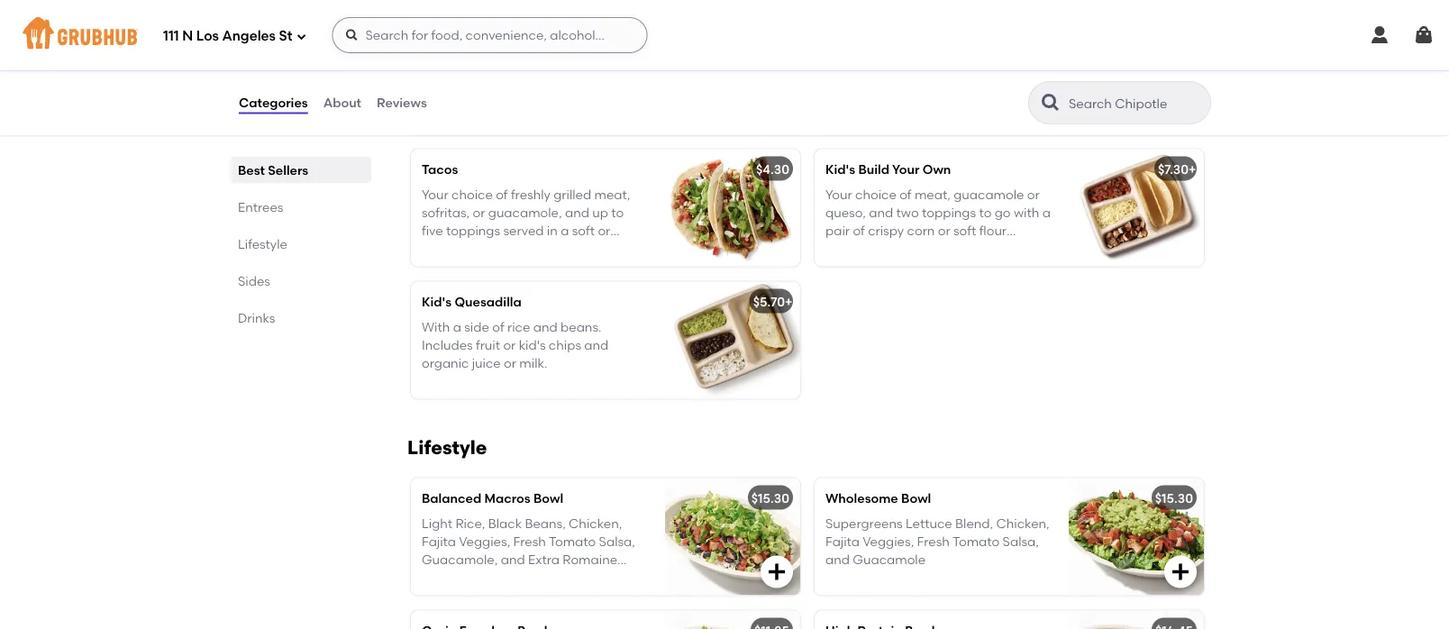 Task type: vqa. For each thing, say whether or not it's contained in the screenshot.
Bagels on the bottom
no



Task type: describe. For each thing, give the bounding box(es) containing it.
kid's quesadilla
[[422, 294, 522, 309]]

entrees tab
[[238, 197, 364, 216]]

2 bowl from the left
[[901, 490, 931, 505]]

kid's inside your choice of meat, guacamole or queso, and two toppings to go with a pair of crispy corn or soft flour tortillas.includes fruit or kid's chips and organic juice or milk.
[[973, 242, 1000, 257]]

lettuce inside supergreens lettuce blend, chicken, fajita veggies, fresh tomato salsa, and guacamole
[[906, 516, 952, 531]]

five
[[422, 223, 443, 239]]

kid's for kid's build your own
[[826, 161, 855, 177]]

tomato inside supergreens lettuce blend, chicken, fajita veggies, fresh tomato salsa, and guacamole
[[953, 534, 1000, 549]]

included
[[534, 91, 588, 106]]

meat, inside your choice of meat, guacamole or queso, and two toppings to go with a pair of crispy corn or soft flour tortillas.includes fruit or kid's chips and organic juice or milk.
[[915, 187, 951, 202]]

and up crispy at top right
[[869, 205, 893, 220]]

sellers
[[268, 162, 308, 178]]

milk. inside your choice of meat, guacamole or queso, and two toppings to go with a pair of crispy corn or soft flour tortillas.includes fruit or kid's chips and organic juice or milk.
[[951, 260, 979, 275]]

black
[[488, 516, 522, 531]]

kid's build your own image
[[1069, 149, 1204, 266]]

1 vertical spatial lifestyle
[[407, 436, 487, 459]]

a inside with a side of rice and beans. includes fruit or kid's chips and organic juice or milk.
[[453, 319, 461, 335]]

veggies
[[422, 91, 469, 106]]

with a side of rice and beans. includes fruit or kid's chips and organic juice or milk.
[[422, 319, 609, 371]]

drinks
[[238, 310, 275, 325]]

cheese
[[422, 54, 468, 70]]

shell
[[456, 242, 483, 257]]

soft inside your choice of meat, guacamole or queso, and two toppings to go with a pair of crispy corn or soft flour tortillas.includes fruit or kid's chips and organic juice or milk.
[[954, 223, 976, 239]]

to inside 'your choice of freshly grilled meat, sofritas, or guacamole, and up to five toppings served in a soft or hard-shell tortilla.'
[[611, 205, 624, 220]]

and inside supergreens lettuce blend, chicken, fajita veggies, fresh tomato salsa, and guacamole
[[826, 552, 850, 568]]

$15.30 for light rice, black beans, chicken, fajita veggies, fresh tomato salsa, guacamole, and extra romaine lettuce
[[751, 490, 790, 505]]

own
[[923, 161, 951, 177]]

choice for kid's build your own
[[855, 187, 897, 202]]

lifestyle inside tab
[[238, 236, 287, 251]]

tortillas.includes
[[826, 242, 927, 257]]

best
[[238, 162, 265, 178]]

$7.30 +
[[1158, 161, 1196, 177]]

pair
[[826, 223, 850, 239]]

fajita inside supergreens lettuce blend, chicken, fajita veggies, fresh tomato salsa, and guacamole
[[826, 534, 860, 549]]

macros
[[484, 490, 530, 505]]

111
[[163, 28, 179, 44]]

quesadilla image
[[665, 17, 800, 134]]

tortilla
[[529, 54, 570, 70]]

categories button
[[238, 70, 309, 135]]

your choice of meat, guacamole or queso, and two toppings to go with a pair of crispy corn or soft flour tortillas.includes fruit or kid's chips and organic juice or milk.
[[826, 187, 1051, 275]]

tacos
[[422, 161, 458, 177]]

fresh inside supergreens lettuce blend, chicken, fajita veggies, fresh tomato salsa, and guacamole
[[917, 534, 950, 549]]

fruit inside with a side of rice and beans. includes fruit or kid's chips and organic juice or milk.
[[476, 337, 500, 353]]

flour
[[979, 223, 1007, 239]]

st
[[279, 28, 292, 44]]

guacamole,
[[422, 552, 498, 568]]

soft inside 'your choice of freshly grilled meat, sofritas, or guacamole, and up to five toppings served in a soft or hard-shell tortilla.'
[[572, 223, 595, 239]]

$4.30
[[756, 161, 790, 177]]

wholesome bowl image
[[1069, 478, 1204, 595]]

+ for $7.30
[[1189, 161, 1196, 177]]

your for your choice of meat, guacamole or queso, and two toppings to go with a pair of crispy corn or soft flour tortillas.includes fruit or kid's chips and organic juice or milk.
[[826, 187, 852, 202]]

two
[[896, 205, 919, 220]]

a inside your choice of meat, guacamole or queso, and two toppings to go with a pair of crispy corn or soft flour tortillas.includes fruit or kid's chips and organic juice or milk.
[[1042, 205, 1051, 220]]

crispy
[[868, 223, 904, 239]]

romaine
[[563, 552, 617, 568]]

includes
[[422, 337, 473, 353]]

fresh inside light rice, black beans, chicken, fajita veggies, fresh tomato salsa, guacamole, and extra romaine lettuce
[[513, 534, 546, 549]]

chips inside your choice of meat, guacamole or queso, and two toppings to go with a pair of crispy corn or soft flour tortillas.includes fruit or kid's chips and organic juice or milk.
[[1003, 242, 1035, 257]]

organic inside with a side of rice and beans. includes fruit or kid's chips and organic juice or milk.
[[422, 356, 469, 371]]

beans.
[[561, 319, 602, 335]]

1 bowl from the left
[[534, 490, 563, 505]]

chips inside with a side of rice and beans. includes fruit or kid's chips and organic juice or milk.
[[549, 337, 581, 353]]

light
[[422, 516, 453, 531]]

about button
[[322, 70, 362, 135]]

in inside 'your choice of freshly grilled meat, sofritas, or guacamole, and up to five toppings served in a soft or hard-shell tortilla.'
[[547, 223, 558, 239]]

$15.30 for supergreens lettuce blend, chicken, fajita veggies, fresh tomato salsa, and guacamole
[[1155, 490, 1193, 505]]

blend,
[[955, 516, 993, 531]]

kid's for kid's quesadilla
[[422, 294, 452, 309]]

wholesome
[[826, 490, 898, 505]]

categories
[[239, 95, 308, 110]]

guacamole
[[853, 552, 926, 568]]

balanced macros bowl image
[[665, 478, 800, 595]]

111 n los angeles st
[[163, 28, 292, 44]]

or inside cheese in a flour tortilla with your choice of meat, sofritas or fajita veggies and three included sides.
[[568, 73, 580, 88]]

toppings inside 'your choice of freshly grilled meat, sofritas, or guacamole, and up to five toppings served in a soft or hard-shell tortilla.'
[[446, 223, 500, 239]]

fajita
[[583, 73, 615, 88]]

kid's inside with a side of rice and beans. includes fruit or kid's chips and organic juice or milk.
[[519, 337, 546, 353]]

juice inside your choice of meat, guacamole or queso, and two toppings to go with a pair of crispy corn or soft flour tortillas.includes fruit or kid's chips and organic juice or milk.
[[903, 260, 932, 275]]

balanced
[[422, 490, 481, 505]]

of inside 'your choice of freshly grilled meat, sofritas, or guacamole, and up to five toppings served in a soft or hard-shell tortilla.'
[[496, 187, 508, 202]]

beans,
[[525, 516, 566, 531]]

1 vertical spatial svg image
[[766, 561, 788, 583]]

cheese in a flour tortilla with your choice of meat, sofritas or fajita veggies and three included sides.
[[422, 54, 629, 106]]

n
[[182, 28, 193, 44]]

and inside cheese in a flour tortilla with your choice of meat, sofritas or fajita veggies and three included sides.
[[472, 91, 496, 106]]

guacamole,
[[488, 205, 562, 220]]

up
[[592, 205, 608, 220]]

main navigation navigation
[[0, 0, 1449, 70]]

sides.
[[591, 91, 625, 106]]

choice for tacos
[[452, 187, 493, 202]]

grilled
[[554, 187, 591, 202]]

corn
[[907, 223, 935, 239]]



Task type: locate. For each thing, give the bounding box(es) containing it.
and left the three
[[472, 91, 496, 106]]

0 vertical spatial svg image
[[296, 31, 307, 42]]

0 horizontal spatial soft
[[572, 223, 595, 239]]

of inside with a side of rice and beans. includes fruit or kid's chips and organic juice or milk.
[[492, 319, 504, 335]]

freshly
[[511, 187, 551, 202]]

1 salsa, from the left
[[599, 534, 635, 549]]

tacos image
[[665, 149, 800, 266]]

1 horizontal spatial organic
[[853, 260, 900, 275]]

1 horizontal spatial kid's
[[973, 242, 1000, 257]]

sofritas,
[[422, 205, 470, 220]]

0 horizontal spatial salsa,
[[599, 534, 635, 549]]

chicken,
[[569, 516, 622, 531], [996, 516, 1050, 531]]

sides
[[238, 273, 270, 288]]

and inside light rice, black beans, chicken, fajita veggies, fresh tomato salsa, guacamole, and extra romaine lettuce
[[501, 552, 525, 568]]

2 horizontal spatial meat,
[[915, 187, 951, 202]]

side
[[464, 319, 489, 335]]

and
[[472, 91, 496, 106], [565, 205, 589, 220], [869, 205, 893, 220], [826, 260, 850, 275], [533, 319, 558, 335], [584, 337, 609, 353], [501, 552, 525, 568], [826, 552, 850, 568]]

or
[[568, 73, 580, 88], [1027, 187, 1040, 202], [473, 205, 485, 220], [598, 223, 610, 239], [938, 223, 951, 239], [957, 242, 970, 257], [935, 260, 948, 275], [503, 337, 516, 353], [504, 356, 516, 371]]

meat, inside 'your choice of freshly grilled meat, sofritas, or guacamole, and up to five toppings served in a soft or hard-shell tortilla.'
[[594, 187, 630, 202]]

1 $15.30 from the left
[[751, 490, 790, 505]]

extra
[[528, 552, 560, 568]]

1 horizontal spatial bowl
[[901, 490, 931, 505]]

toppings inside your choice of meat, guacamole or queso, and two toppings to go with a pair of crispy corn or soft flour tortillas.includes fruit or kid's chips and organic juice or milk.
[[922, 205, 976, 220]]

go
[[995, 205, 1011, 220]]

1 tomato from the left
[[549, 534, 596, 549]]

1 fajita from the left
[[422, 534, 456, 549]]

2 fresh from the left
[[917, 534, 950, 549]]

bowl
[[534, 490, 563, 505], [901, 490, 931, 505]]

1 horizontal spatial soft
[[954, 223, 976, 239]]

1 horizontal spatial svg image
[[766, 561, 788, 583]]

Search Chipotle search field
[[1067, 95, 1205, 112]]

0 vertical spatial milk.
[[951, 260, 979, 275]]

0 vertical spatial juice
[[903, 260, 932, 275]]

meat, down flour
[[481, 73, 517, 88]]

chicken, inside light rice, black beans, chicken, fajita veggies, fresh tomato salsa, guacamole, and extra romaine lettuce
[[569, 516, 622, 531]]

best sellers
[[238, 162, 308, 178]]

sides tab
[[238, 271, 364, 290]]

0 horizontal spatial fresh
[[513, 534, 546, 549]]

fruit
[[930, 242, 954, 257], [476, 337, 500, 353]]

1 horizontal spatial toppings
[[922, 205, 976, 220]]

0 horizontal spatial fajita
[[422, 534, 456, 549]]

2 horizontal spatial your
[[892, 161, 920, 177]]

to right up
[[611, 205, 624, 220]]

1 horizontal spatial chips
[[1003, 242, 1035, 257]]

build
[[858, 161, 890, 177]]

1 horizontal spatial tomato
[[953, 534, 1000, 549]]

quesadilla
[[422, 29, 489, 44], [455, 294, 522, 309]]

tomato
[[549, 534, 596, 549], [953, 534, 1000, 549]]

1 to from the left
[[611, 205, 624, 220]]

a left side
[[453, 319, 461, 335]]

0 vertical spatial toppings
[[922, 205, 976, 220]]

0 horizontal spatial +
[[785, 294, 793, 309]]

1 vertical spatial quesadilla
[[455, 294, 522, 309]]

juice down 'corn'
[[903, 260, 932, 275]]

$7.30
[[1158, 161, 1189, 177]]

chicken, right blend,
[[996, 516, 1050, 531]]

2 chicken, from the left
[[996, 516, 1050, 531]]

0 horizontal spatial svg image
[[296, 31, 307, 42]]

salsa,
[[599, 534, 635, 549], [1003, 534, 1039, 549]]

to
[[611, 205, 624, 220], [979, 205, 992, 220]]

2 to from the left
[[979, 205, 992, 220]]

1 vertical spatial lettuce
[[422, 571, 468, 586]]

kid's left build
[[826, 161, 855, 177]]

1 horizontal spatial fajita
[[826, 534, 860, 549]]

1 horizontal spatial lifestyle
[[407, 436, 487, 459]]

grain freedom bowl image
[[665, 610, 800, 629]]

guacamole
[[954, 187, 1024, 202]]

with inside cheese in a flour tortilla with your choice of meat, sofritas or fajita veggies and three included sides.
[[573, 54, 599, 70]]

0 vertical spatial +
[[1189, 161, 1196, 177]]

fajita down light
[[422, 534, 456, 549]]

of right pair
[[853, 223, 865, 239]]

meat, down own
[[915, 187, 951, 202]]

milk. inside with a side of rice and beans. includes fruit or kid's chips and organic juice or milk.
[[519, 356, 547, 371]]

fruit down 'corn'
[[930, 242, 954, 257]]

0 horizontal spatial tomato
[[549, 534, 596, 549]]

queso,
[[826, 205, 866, 220]]

salsa, inside light rice, black beans, chicken, fajita veggies, fresh tomato salsa, guacamole, and extra romaine lettuce
[[599, 534, 635, 549]]

0 horizontal spatial fruit
[[476, 337, 500, 353]]

0 horizontal spatial chicken,
[[569, 516, 622, 531]]

1 vertical spatial toppings
[[446, 223, 500, 239]]

soft
[[572, 223, 595, 239], [954, 223, 976, 239]]

veggies, inside light rice, black beans, chicken, fajita veggies, fresh tomato salsa, guacamole, and extra romaine lettuce
[[459, 534, 510, 549]]

meat, up up
[[594, 187, 630, 202]]

soft left flour
[[954, 223, 976, 239]]

in down search for food, convenience, alcohol... search box
[[471, 54, 482, 70]]

toppings up shell
[[446, 223, 500, 239]]

of up veggies
[[466, 73, 478, 88]]

$15.30
[[751, 490, 790, 505], [1155, 490, 1193, 505]]

0 horizontal spatial to
[[611, 205, 624, 220]]

1 vertical spatial +
[[785, 294, 793, 309]]

kid's
[[826, 161, 855, 177], [422, 294, 452, 309]]

to left the go
[[979, 205, 992, 220]]

high protein bowl image
[[1069, 610, 1204, 629]]

with inside your choice of meat, guacamole or queso, and two toppings to go with a pair of crispy corn or soft flour tortillas.includes fruit or kid's chips and organic juice or milk.
[[1014, 205, 1039, 220]]

kid's down flour
[[973, 242, 1000, 257]]

chips down flour
[[1003, 242, 1035, 257]]

lettuce down guacamole,
[[422, 571, 468, 586]]

your inside 'your choice of freshly grilled meat, sofritas, or guacamole, and up to five toppings served in a soft or hard-shell tortilla.'
[[422, 187, 449, 202]]

flour
[[496, 54, 527, 70]]

tomato up romaine
[[549, 534, 596, 549]]

lettuce left blend,
[[906, 516, 952, 531]]

drinks tab
[[238, 308, 364, 327]]

fruit down side
[[476, 337, 500, 353]]

0 horizontal spatial $15.30
[[751, 490, 790, 505]]

your up sofritas,
[[422, 187, 449, 202]]

a right the go
[[1042, 205, 1051, 220]]

0 vertical spatial quesadilla
[[422, 29, 489, 44]]

Search for food, convenience, alcohol... search field
[[332, 17, 648, 53]]

your for your choice of freshly grilled meat, sofritas, or guacamole, and up to five toppings served in a soft or hard-shell tortilla.
[[422, 187, 449, 202]]

1 soft from the left
[[572, 223, 595, 239]]

lettuce inside light rice, black beans, chicken, fajita veggies, fresh tomato salsa, guacamole, and extra romaine lettuce
[[422, 571, 468, 586]]

choice up sofritas,
[[452, 187, 493, 202]]

supergreens lettuce blend, chicken, fajita veggies, fresh tomato salsa, and guacamole
[[826, 516, 1050, 568]]

svg image up grain freedom bowl image at the bottom of page
[[766, 561, 788, 583]]

svg image inside main navigation navigation
[[296, 31, 307, 42]]

0 vertical spatial organic
[[853, 260, 900, 275]]

1 vertical spatial organic
[[422, 356, 469, 371]]

kid's up with
[[422, 294, 452, 309]]

veggies, inside supergreens lettuce blend, chicken, fajita veggies, fresh tomato salsa, and guacamole
[[863, 534, 914, 549]]

meat,
[[481, 73, 517, 88], [594, 187, 630, 202], [915, 187, 951, 202]]

with
[[422, 319, 450, 335]]

1 horizontal spatial $15.30
[[1155, 490, 1193, 505]]

1 horizontal spatial in
[[547, 223, 558, 239]]

tortilla.
[[486, 242, 529, 257]]

angeles
[[222, 28, 276, 44]]

and right rice on the left
[[533, 319, 558, 335]]

organic down includes
[[422, 356, 469, 371]]

0 horizontal spatial milk.
[[519, 356, 547, 371]]

rice,
[[456, 516, 485, 531]]

1 horizontal spatial juice
[[903, 260, 932, 275]]

1 horizontal spatial with
[[1014, 205, 1039, 220]]

0 horizontal spatial lifestyle
[[238, 236, 287, 251]]

lifestyle
[[238, 236, 287, 251], [407, 436, 487, 459]]

soft down up
[[572, 223, 595, 239]]

2 salsa, from the left
[[1003, 534, 1039, 549]]

+ for $5.70
[[785, 294, 793, 309]]

to inside your choice of meat, guacamole or queso, and two toppings to go with a pair of crispy corn or soft flour tortillas.includes fruit or kid's chips and organic juice or milk.
[[979, 205, 992, 220]]

1 horizontal spatial +
[[1189, 161, 1196, 177]]

your choice of freshly grilled meat, sofritas, or guacamole, and up to five toppings served in a soft or hard-shell tortilla.
[[422, 187, 630, 257]]

and down supergreens
[[826, 552, 850, 568]]

2 tomato from the left
[[953, 534, 1000, 549]]

0 horizontal spatial juice
[[472, 356, 501, 371]]

choice down cheese
[[422, 73, 463, 88]]

1 horizontal spatial veggies,
[[863, 534, 914, 549]]

1 horizontal spatial to
[[979, 205, 992, 220]]

and down grilled
[[565, 205, 589, 220]]

with up fajita
[[573, 54, 599, 70]]

tomato inside light rice, black beans, chicken, fajita veggies, fresh tomato salsa, guacamole, and extra romaine lettuce
[[549, 534, 596, 549]]

0 vertical spatial kid's
[[826, 161, 855, 177]]

chips down beans. at bottom left
[[549, 337, 581, 353]]

bowl up beans,
[[534, 490, 563, 505]]

1 fresh from the left
[[513, 534, 546, 549]]

of inside cheese in a flour tortilla with your choice of meat, sofritas or fajita veggies and three included sides.
[[466, 73, 478, 88]]

rice
[[507, 319, 530, 335]]

choice inside 'your choice of freshly grilled meat, sofritas, or guacamole, and up to five toppings served in a soft or hard-shell tortilla.'
[[452, 187, 493, 202]]

served
[[503, 223, 544, 239]]

2 fajita from the left
[[826, 534, 860, 549]]

1 vertical spatial in
[[547, 223, 558, 239]]

svg image
[[1369, 24, 1391, 46], [1413, 24, 1435, 46], [345, 28, 359, 42], [1170, 561, 1192, 583]]

a down grilled
[[561, 223, 569, 239]]

bowl up supergreens lettuce blend, chicken, fajita veggies, fresh tomato salsa, and guacamole
[[901, 490, 931, 505]]

2 veggies, from the left
[[863, 534, 914, 549]]

organic inside your choice of meat, guacamole or queso, and two toppings to go with a pair of crispy corn or soft flour tortillas.includes fruit or kid's chips and organic juice or milk.
[[853, 260, 900, 275]]

juice down side
[[472, 356, 501, 371]]

with right the go
[[1014, 205, 1039, 220]]

0 vertical spatial chips
[[1003, 242, 1035, 257]]

juice inside with a side of rice and beans. includes fruit or kid's chips and organic juice or milk.
[[472, 356, 501, 371]]

in inside cheese in a flour tortilla with your choice of meat, sofritas or fajita veggies and three included sides.
[[471, 54, 482, 70]]

1 horizontal spatial your
[[826, 187, 852, 202]]

milk. down rice on the left
[[519, 356, 547, 371]]

milk. down guacamole
[[951, 260, 979, 275]]

kid's quesadilla image
[[665, 282, 800, 399]]

1 horizontal spatial milk.
[[951, 260, 979, 275]]

balanced macros bowl
[[422, 490, 563, 505]]

$5.70
[[753, 294, 785, 309]]

quesadilla up side
[[455, 294, 522, 309]]

in right served
[[547, 223, 558, 239]]

salsa, inside supergreens lettuce blend, chicken, fajita veggies, fresh tomato salsa, and guacamole
[[1003, 534, 1039, 549]]

supergreens
[[826, 516, 903, 531]]

0 vertical spatial kid's
[[973, 242, 1000, 257]]

fruit inside your choice of meat, guacamole or queso, and two toppings to go with a pair of crispy corn or soft flour tortillas.includes fruit or kid's chips and organic juice or milk.
[[930, 242, 954, 257]]

0 vertical spatial fruit
[[930, 242, 954, 257]]

0 horizontal spatial toppings
[[446, 223, 500, 239]]

1 vertical spatial with
[[1014, 205, 1039, 220]]

0 horizontal spatial in
[[471, 54, 482, 70]]

1 horizontal spatial fresh
[[917, 534, 950, 549]]

1 vertical spatial chips
[[549, 337, 581, 353]]

and inside 'your choice of freshly grilled meat, sofritas, or guacamole, and up to five toppings served in a soft or hard-shell tortilla.'
[[565, 205, 589, 220]]

0 vertical spatial with
[[573, 54, 599, 70]]

toppings up 'corn'
[[922, 205, 976, 220]]

0 horizontal spatial chips
[[549, 337, 581, 353]]

your left own
[[892, 161, 920, 177]]

entrees
[[238, 199, 283, 215]]

1 horizontal spatial chicken,
[[996, 516, 1050, 531]]

0 horizontal spatial bowl
[[534, 490, 563, 505]]

fresh
[[513, 534, 546, 549], [917, 534, 950, 549]]

toppings
[[922, 205, 976, 220], [446, 223, 500, 239]]

a
[[485, 54, 493, 70], [1042, 205, 1051, 220], [561, 223, 569, 239], [453, 319, 461, 335]]

0 vertical spatial lifestyle
[[238, 236, 287, 251]]

0 vertical spatial lettuce
[[906, 516, 952, 531]]

choice inside your choice of meat, guacamole or queso, and two toppings to go with a pair of crispy corn or soft flour tortillas.includes fruit or kid's chips and organic juice or milk.
[[855, 187, 897, 202]]

fajita down supergreens
[[826, 534, 860, 549]]

1 horizontal spatial meat,
[[594, 187, 630, 202]]

sofritas
[[520, 73, 565, 88]]

salad image
[[1069, 17, 1204, 134]]

+
[[1189, 161, 1196, 177], [785, 294, 793, 309]]

tomato down blend,
[[953, 534, 1000, 549]]

lifestyle down the entrees
[[238, 236, 287, 251]]

with
[[573, 54, 599, 70], [1014, 205, 1039, 220]]

0 horizontal spatial kid's
[[422, 294, 452, 309]]

0 horizontal spatial kid's
[[519, 337, 546, 353]]

1 vertical spatial fruit
[[476, 337, 500, 353]]

1 chicken, from the left
[[569, 516, 622, 531]]

2 soft from the left
[[954, 223, 976, 239]]

kid's down rice on the left
[[519, 337, 546, 353]]

veggies,
[[459, 534, 510, 549], [863, 534, 914, 549]]

of left freshly
[[496, 187, 508, 202]]

0 horizontal spatial veggies,
[[459, 534, 510, 549]]

reviews
[[377, 95, 427, 110]]

choice down build
[[855, 187, 897, 202]]

1 vertical spatial juice
[[472, 356, 501, 371]]

wholesome bowl
[[826, 490, 931, 505]]

chicken, inside supergreens lettuce blend, chicken, fajita veggies, fresh tomato salsa, and guacamole
[[996, 516, 1050, 531]]

0 vertical spatial in
[[471, 54, 482, 70]]

$5.70 +
[[753, 294, 793, 309]]

organic
[[853, 260, 900, 275], [422, 356, 469, 371]]

veggies, up guacamole
[[863, 534, 914, 549]]

of up two
[[900, 187, 912, 202]]

svg image right the st
[[296, 31, 307, 42]]

meat, inside cheese in a flour tortilla with your choice of meat, sofritas or fajita veggies and three included sides.
[[481, 73, 517, 88]]

0 horizontal spatial lettuce
[[422, 571, 468, 586]]

search icon image
[[1040, 92, 1062, 114]]

juice
[[903, 260, 932, 275], [472, 356, 501, 371]]

0 horizontal spatial organic
[[422, 356, 469, 371]]

best sellers tab
[[238, 160, 364, 179]]

choice inside cheese in a flour tortilla with your choice of meat, sofritas or fajita veggies and three included sides.
[[422, 73, 463, 88]]

hard-
[[422, 242, 456, 257]]

1 vertical spatial milk.
[[519, 356, 547, 371]]

a inside cheese in a flour tortilla with your choice of meat, sofritas or fajita veggies and three included sides.
[[485, 54, 493, 70]]

quesadilla up cheese
[[422, 29, 489, 44]]

los
[[196, 28, 219, 44]]

reviews button
[[376, 70, 428, 135]]

fresh up extra
[[513, 534, 546, 549]]

and down pair
[[826, 260, 850, 275]]

1 horizontal spatial lettuce
[[906, 516, 952, 531]]

svg image
[[296, 31, 307, 42], [766, 561, 788, 583]]

of
[[466, 73, 478, 88], [496, 187, 508, 202], [900, 187, 912, 202], [853, 223, 865, 239], [492, 319, 504, 335]]

1 horizontal spatial fruit
[[930, 242, 954, 257]]

of left rice on the left
[[492, 319, 504, 335]]

1 horizontal spatial kid's
[[826, 161, 855, 177]]

three
[[499, 91, 531, 106]]

light rice, black beans, chicken, fajita veggies, fresh tomato salsa, guacamole, and extra romaine lettuce
[[422, 516, 635, 586]]

chicken, up romaine
[[569, 516, 622, 531]]

your
[[602, 54, 629, 70]]

fajita inside light rice, black beans, chicken, fajita veggies, fresh tomato salsa, guacamole, and extra romaine lettuce
[[422, 534, 456, 549]]

your inside your choice of meat, guacamole or queso, and two toppings to go with a pair of crispy corn or soft flour tortillas.includes fruit or kid's chips and organic juice or milk.
[[826, 187, 852, 202]]

1 vertical spatial kid's
[[519, 337, 546, 353]]

0 horizontal spatial your
[[422, 187, 449, 202]]

lifestyle up balanced
[[407, 436, 487, 459]]

1 vertical spatial kid's
[[422, 294, 452, 309]]

1 veggies, from the left
[[459, 534, 510, 549]]

a inside 'your choice of freshly grilled meat, sofritas, or guacamole, and up to five toppings served in a soft or hard-shell tortilla.'
[[561, 223, 569, 239]]

fajita
[[422, 534, 456, 549], [826, 534, 860, 549]]

veggies, down the rice,
[[459, 534, 510, 549]]

fresh up guacamole
[[917, 534, 950, 549]]

about
[[323, 95, 361, 110]]

and down beans. at bottom left
[[584, 337, 609, 353]]

1 horizontal spatial salsa,
[[1003, 534, 1039, 549]]

0 horizontal spatial meat,
[[481, 73, 517, 88]]

a left flour
[[485, 54, 493, 70]]

2 $15.30 from the left
[[1155, 490, 1193, 505]]

your up queso,
[[826, 187, 852, 202]]

organic down tortillas.includes
[[853, 260, 900, 275]]

kid's build your own
[[826, 161, 951, 177]]

0 horizontal spatial with
[[573, 54, 599, 70]]

lifestyle tab
[[238, 234, 364, 253]]

your
[[892, 161, 920, 177], [422, 187, 449, 202], [826, 187, 852, 202]]

and left extra
[[501, 552, 525, 568]]



